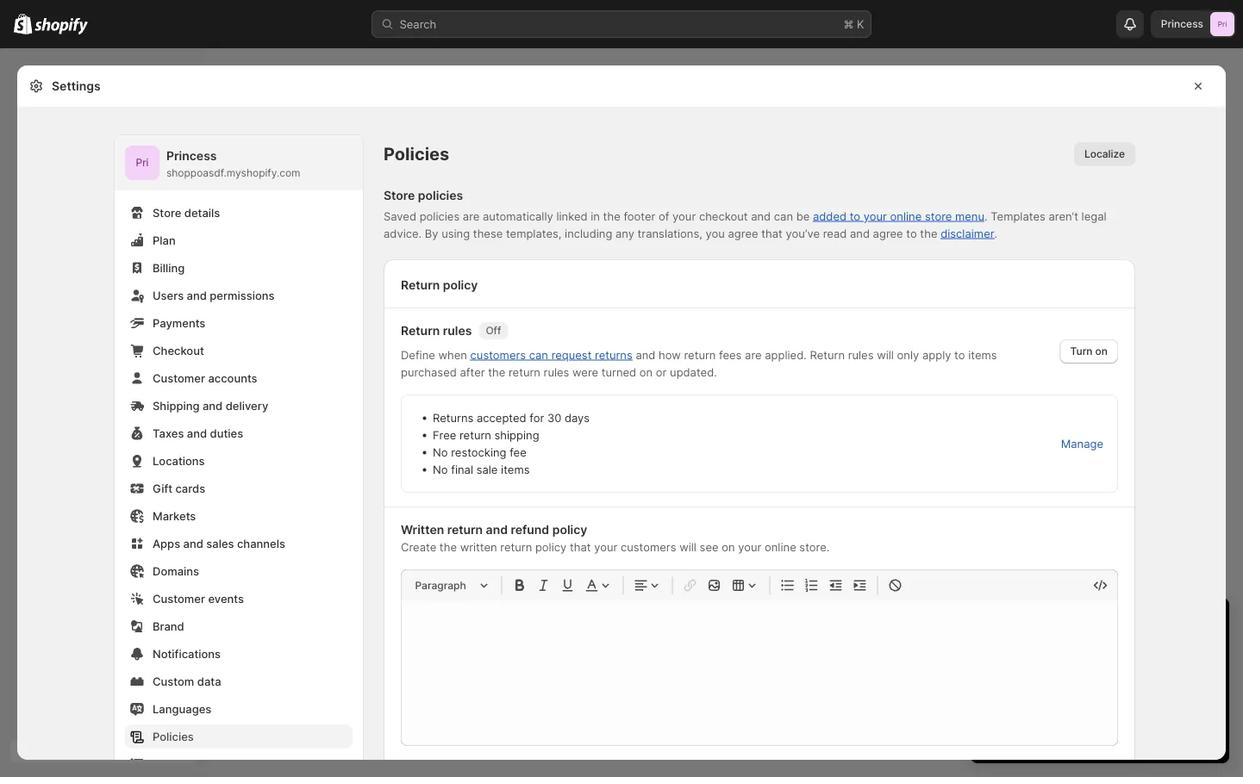 Task type: vqa. For each thing, say whether or not it's contained in the screenshot.
Discounts
no



Task type: describe. For each thing, give the bounding box(es) containing it.
policy for refund
[[552, 523, 588, 538]]

turn on button
[[1060, 340, 1118, 364]]

checkout link
[[125, 339, 353, 363]]

custom data
[[153, 675, 221, 689]]

turned
[[602, 366, 636, 379]]

$1/month
[[1097, 662, 1147, 676]]

define
[[401, 348, 435, 362]]

by
[[425, 227, 438, 240]]

store details link
[[125, 201, 353, 225]]

updated.
[[670, 366, 717, 379]]

gift cards
[[153, 482, 205, 495]]

in inside "dropdown button"
[[1067, 614, 1081, 635]]

fee
[[510, 446, 527, 459]]

⌘ k
[[844, 17, 864, 31]]

custom
[[153, 675, 194, 689]]

apps
[[153, 537, 180, 551]]

store for store details
[[153, 206, 181, 219]]

returns
[[595, 348, 633, 362]]

returns
[[433, 411, 474, 425]]

after
[[460, 366, 485, 379]]

returns accepted for 30 days free return shipping no restocking fee no final sale items
[[433, 411, 590, 476]]

1
[[988, 614, 996, 635]]

switch to a paid plan and get: first 3 months for $1/month to customize your online store and add bonus features
[[988, 645, 1208, 710]]

return for return policy
[[401, 278, 440, 293]]

a
[[1041, 645, 1047, 658]]

billing
[[153, 261, 185, 275]]

and how return fees are applied. return rules will only apply to items purchased after the return rules were turned on or updated.
[[401, 348, 997, 379]]

pick
[[1066, 728, 1086, 741]]

to left a
[[1027, 645, 1038, 658]]

and right users
[[187, 289, 207, 302]]

in inside dialog
[[591, 210, 600, 223]]

applied.
[[765, 348, 807, 362]]

settings dialog
[[17, 66, 1226, 778]]

including
[[565, 227, 613, 240]]

online inside switch to a paid plan and get: first 3 months for $1/month to customize your online store and add bonus features
[[1002, 697, 1034, 710]]

return rules
[[401, 324, 472, 338]]

store for store activity log
[[153, 758, 181, 771]]

1 vertical spatial customers
[[621, 541, 676, 554]]

for inside switch to a paid plan and get: first 3 months for $1/month to customize your online store and add bonus features
[[1079, 662, 1094, 676]]

on inside turn on button
[[1096, 345, 1108, 358]]

manage link
[[1051, 432, 1114, 456]]

customize
[[1127, 679, 1181, 693]]

paid
[[1050, 645, 1073, 658]]

brand link
[[125, 615, 353, 639]]

return up "updated."
[[684, 348, 716, 362]]

will for rules
[[877, 348, 894, 362]]

automatically
[[483, 210, 553, 223]]

0 horizontal spatial rules
[[443, 324, 472, 338]]

1 agree from the left
[[728, 227, 758, 240]]

off
[[486, 325, 501, 337]]

see
[[700, 541, 719, 554]]

aren't
[[1049, 210, 1079, 223]]

1 horizontal spatial shopify image
[[35, 18, 88, 35]]

taxes and duties
[[153, 427, 243, 440]]

create the written return policy that your customers will see on your online store.
[[401, 541, 830, 554]]

apply
[[923, 348, 951, 362]]

2 agree from the left
[[873, 227, 903, 240]]

1 horizontal spatial online
[[890, 210, 922, 223]]

3
[[1026, 662, 1033, 676]]

policies for saved
[[420, 210, 460, 223]]

manage
[[1061, 437, 1104, 451]]

notifications
[[153, 648, 221, 661]]

bonus
[[1113, 697, 1146, 710]]

0 horizontal spatial shopify image
[[14, 13, 32, 34]]

first
[[1002, 662, 1023, 676]]

disclaimer button
[[941, 227, 995, 240]]

added
[[813, 210, 847, 223]]

customer accounts link
[[125, 366, 353, 391]]

disclaimer .
[[941, 227, 998, 240]]

or
[[656, 366, 667, 379]]

using
[[442, 227, 470, 240]]

are inside and how return fees are applied. return rules will only apply to items purchased after the return rules were turned on or updated.
[[745, 348, 762, 362]]

customer events
[[153, 592, 244, 606]]

written return and refund policy
[[401, 523, 588, 538]]

taxes and duties link
[[125, 422, 353, 446]]

translations,
[[638, 227, 703, 240]]

markets link
[[125, 504, 353, 529]]

notifications link
[[125, 642, 353, 667]]

k
[[857, 17, 864, 31]]

permissions
[[210, 289, 275, 302]]

turn on
[[1071, 345, 1108, 358]]

customer events link
[[125, 587, 353, 611]]

store for store policies
[[384, 188, 415, 203]]

to inside and how return fees are applied. return rules will only apply to items purchased after the return rules were turned on or updated.
[[955, 348, 965, 362]]

1 day left in your trial element
[[971, 643, 1230, 764]]

1 day left in your trial button
[[971, 598, 1230, 635]]

custom data link
[[125, 670, 353, 694]]

1 day left in your trial
[[988, 614, 1158, 635]]

and left "add"
[[1067, 697, 1087, 710]]

return for return rules
[[401, 324, 440, 338]]

settings
[[52, 79, 101, 94]]

written
[[460, 541, 497, 554]]

policy for return
[[535, 541, 567, 554]]

1 horizontal spatial rules
[[544, 366, 569, 379]]

saved policies are automatically linked in the footer of your checkout and can be added to your online store menu .
[[384, 210, 988, 223]]

channels
[[237, 537, 285, 551]]

and right the 'taxes'
[[187, 427, 207, 440]]

domains link
[[125, 560, 353, 584]]

to down $1/month
[[1113, 679, 1124, 693]]

the inside and how return fees are applied. return rules will only apply to items purchased after the return rules were turned on or updated.
[[488, 366, 506, 379]]

store activity log
[[153, 758, 243, 771]]

shipping and delivery
[[153, 399, 268, 413]]

free
[[433, 429, 456, 442]]

users and permissions link
[[125, 284, 353, 308]]

localize
[[1085, 148, 1125, 160]]

princess for princess
[[1161, 18, 1204, 30]]

princess image
[[1211, 12, 1235, 36]]

2 no from the top
[[433, 463, 448, 476]]

items inside returns accepted for 30 days free return shipping no restocking fee no final sale items
[[501, 463, 530, 476]]

purchased
[[401, 366, 457, 379]]

store activity log link
[[125, 753, 353, 777]]



Task type: locate. For each thing, give the bounding box(es) containing it.
gift
[[153, 482, 172, 495]]

cards
[[175, 482, 205, 495]]

that inside the templates aren't legal advice. by using these templates, including any translations, you agree that you've read and agree to the
[[762, 227, 783, 240]]

princess for princess shoppoasdf.myshopify.com
[[166, 149, 217, 163]]

0 horizontal spatial agree
[[728, 227, 758, 240]]

plan link
[[125, 229, 353, 253]]

0 vertical spatial for
[[530, 411, 544, 425]]

items down fee
[[501, 463, 530, 476]]

final
[[451, 463, 473, 476]]

2 vertical spatial online
[[1002, 697, 1034, 710]]

1 horizontal spatial plan
[[1114, 728, 1135, 741]]

saved
[[384, 210, 416, 223]]

shop settings menu element
[[115, 135, 363, 778]]

1 vertical spatial rules
[[848, 348, 874, 362]]

to inside the templates aren't legal advice. by using these templates, including any translations, you agree that you've read and agree to the
[[906, 227, 917, 240]]

store.
[[800, 541, 830, 554]]

1 horizontal spatial .
[[995, 227, 998, 240]]

1 horizontal spatial that
[[762, 227, 783, 240]]

0 horizontal spatial for
[[530, 411, 544, 425]]

0 horizontal spatial in
[[591, 210, 600, 223]]

1 vertical spatial store
[[1037, 697, 1064, 710]]

return down define when customers can request returns
[[509, 366, 541, 379]]

princess image
[[125, 146, 160, 180]]

2 vertical spatial rules
[[544, 366, 569, 379]]

restocking
[[451, 446, 507, 459]]

will left only
[[877, 348, 894, 362]]

turn
[[1071, 345, 1093, 358]]

1 vertical spatial online
[[765, 541, 796, 554]]

0 vertical spatial .
[[985, 210, 988, 223]]

0 vertical spatial online
[[890, 210, 922, 223]]

disclaimer
[[941, 227, 995, 240]]

1 horizontal spatial for
[[1079, 662, 1094, 676]]

1 vertical spatial will
[[680, 541, 697, 554]]

and inside and how return fees are applied. return rules will only apply to items purchased after the return rules were turned on or updated.
[[636, 348, 656, 362]]

store left activity
[[153, 758, 181, 771]]

2 customer from the top
[[153, 592, 205, 606]]

any
[[616, 227, 635, 240]]

1 customer from the top
[[153, 372, 205, 385]]

will for customers
[[680, 541, 697, 554]]

on inside and how return fees are applied. return rules will only apply to items purchased after the return rules were turned on or updated.
[[640, 366, 653, 379]]

activity
[[184, 758, 224, 771]]

1 horizontal spatial in
[[1067, 614, 1081, 635]]

0 vertical spatial items
[[968, 348, 997, 362]]

0 horizontal spatial .
[[985, 210, 988, 223]]

agree down added to your online store menu link
[[873, 227, 903, 240]]

2 horizontal spatial online
[[1002, 697, 1034, 710]]

plan right "paid"
[[1076, 645, 1099, 658]]

taxes
[[153, 427, 184, 440]]

the right create at the left bottom of page
[[440, 541, 457, 554]]

return down refund
[[500, 541, 532, 554]]

how
[[659, 348, 681, 362]]

and down customer accounts
[[203, 399, 223, 413]]

online left store.
[[765, 541, 796, 554]]

0 vertical spatial no
[[433, 446, 448, 459]]

princess inside princess shoppoasdf.myshopify.com
[[166, 149, 217, 163]]

0 vertical spatial are
[[463, 210, 480, 223]]

for inside returns accepted for 30 days free return shipping no restocking fee no final sale items
[[530, 411, 544, 425]]

details
[[184, 206, 220, 219]]

princess up the shoppoasdf.myshopify.com
[[166, 149, 217, 163]]

return up define
[[401, 324, 440, 338]]

refund
[[511, 523, 549, 538]]

can
[[774, 210, 793, 223], [529, 348, 548, 362]]

can left request
[[529, 348, 548, 362]]

0 horizontal spatial can
[[529, 348, 548, 362]]

and right the apps
[[183, 537, 203, 551]]

0 horizontal spatial princess
[[166, 149, 217, 163]]

days
[[565, 411, 590, 425]]

30
[[547, 411, 562, 425]]

1 vertical spatial policies
[[420, 210, 460, 223]]

0 horizontal spatial policies
[[153, 730, 194, 744]]

policies for store
[[418, 188, 463, 203]]

plan inside switch to a paid plan and get: first 3 months for $1/month to customize your online store and add bonus features
[[1076, 645, 1099, 658]]

return
[[684, 348, 716, 362], [509, 366, 541, 379], [460, 429, 491, 442], [447, 523, 483, 538], [500, 541, 532, 554]]

0 vertical spatial return
[[401, 278, 440, 293]]

0 horizontal spatial customers
[[470, 348, 526, 362]]

1 vertical spatial store
[[153, 206, 181, 219]]

1 horizontal spatial agree
[[873, 227, 903, 240]]

store inside 'store details' link
[[153, 206, 181, 219]]

plan down the bonus
[[1114, 728, 1135, 741]]

rules up when
[[443, 324, 472, 338]]

dialog
[[1233, 66, 1243, 761]]

policies inside shop settings menu element
[[153, 730, 194, 744]]

0 horizontal spatial items
[[501, 463, 530, 476]]

in up including
[[591, 210, 600, 223]]

localize link
[[1074, 142, 1136, 166]]

1 vertical spatial on
[[640, 366, 653, 379]]

request
[[552, 348, 592, 362]]

return inside returns accepted for 30 days free return shipping no restocking fee no final sale items
[[460, 429, 491, 442]]

trial
[[1127, 614, 1158, 635]]

you've
[[786, 227, 820, 240]]

2 horizontal spatial on
[[1096, 345, 1108, 358]]

markets
[[153, 510, 196, 523]]

1 vertical spatial items
[[501, 463, 530, 476]]

locations link
[[125, 449, 353, 473]]

shipping
[[153, 399, 200, 413]]

to down added to your online store menu link
[[906, 227, 917, 240]]

return right applied.
[[810, 348, 845, 362]]

and right read
[[850, 227, 870, 240]]

items
[[968, 348, 997, 362], [501, 463, 530, 476]]

to right added
[[850, 210, 861, 223]]

to right apply on the right top
[[955, 348, 965, 362]]

and up written
[[486, 523, 508, 538]]

policy right refund
[[552, 523, 588, 538]]

2 vertical spatial policy
[[535, 541, 567, 554]]

store
[[384, 188, 415, 203], [153, 206, 181, 219], [153, 758, 181, 771]]

you
[[706, 227, 725, 240]]

0 vertical spatial that
[[762, 227, 783, 240]]

0 vertical spatial customer
[[153, 372, 205, 385]]

your
[[673, 210, 696, 223], [864, 210, 887, 223], [594, 541, 618, 554], [738, 541, 762, 554], [1086, 614, 1122, 635], [1184, 679, 1208, 693], [1089, 728, 1111, 741]]

items inside and how return fees are applied. return rules will only apply to items purchased after the return rules were turned on or updated.
[[968, 348, 997, 362]]

your inside pick your plan 'link'
[[1089, 728, 1111, 741]]

0 vertical spatial policy
[[443, 278, 478, 293]]

your inside 1 day left in your trial "dropdown button"
[[1086, 614, 1122, 635]]

1 vertical spatial can
[[529, 348, 548, 362]]

will inside and how return fees are applied. return rules will only apply to items purchased after the return rules were turned on or updated.
[[877, 348, 894, 362]]

0 horizontal spatial are
[[463, 210, 480, 223]]

users
[[153, 289, 184, 302]]

0 vertical spatial in
[[591, 210, 600, 223]]

store details
[[153, 206, 220, 219]]

store up plan
[[153, 206, 181, 219]]

princess left princess icon
[[1161, 18, 1204, 30]]

0 vertical spatial policies
[[418, 188, 463, 203]]

⌘
[[844, 17, 854, 31]]

1 vertical spatial policy
[[552, 523, 588, 538]]

on right "see"
[[722, 541, 735, 554]]

for left 30 at the bottom of page
[[530, 411, 544, 425]]

policy
[[443, 278, 478, 293], [552, 523, 588, 538], [535, 541, 567, 554]]

0 horizontal spatial will
[[680, 541, 697, 554]]

1 vertical spatial plan
[[1114, 728, 1135, 741]]

1 horizontal spatial customers
[[621, 541, 676, 554]]

policy up return rules
[[443, 278, 478, 293]]

are right fees
[[745, 348, 762, 362]]

return
[[401, 278, 440, 293], [401, 324, 440, 338], [810, 348, 845, 362]]

return up written
[[447, 523, 483, 538]]

0 vertical spatial on
[[1096, 345, 1108, 358]]

1 vertical spatial are
[[745, 348, 762, 362]]

1 horizontal spatial on
[[722, 541, 735, 554]]

customers left "see"
[[621, 541, 676, 554]]

1 no from the top
[[433, 446, 448, 459]]

1 horizontal spatial store
[[1037, 697, 1064, 710]]

linked
[[557, 210, 588, 223]]

online
[[890, 210, 922, 223], [765, 541, 796, 554], [1002, 697, 1034, 710]]

return up return rules
[[401, 278, 440, 293]]

your inside switch to a paid plan and get: first 3 months for $1/month to customize your online store and add bonus features
[[1184, 679, 1208, 693]]

0 horizontal spatial plan
[[1076, 645, 1099, 658]]

0 vertical spatial customers
[[470, 348, 526, 362]]

pri button
[[125, 146, 160, 180]]

customer accounts
[[153, 372, 257, 385]]

items right apply on the right top
[[968, 348, 997, 362]]

on right turn
[[1096, 345, 1108, 358]]

customers down off
[[470, 348, 526, 362]]

data
[[197, 675, 221, 689]]

1 horizontal spatial will
[[877, 348, 894, 362]]

0 horizontal spatial store
[[925, 210, 952, 223]]

0 vertical spatial will
[[877, 348, 894, 362]]

locations
[[153, 454, 205, 468]]

store inside settings dialog
[[925, 210, 952, 223]]

in right left at right bottom
[[1067, 614, 1081, 635]]

sale
[[477, 463, 498, 476]]

online down first
[[1002, 697, 1034, 710]]

customer down "checkout"
[[153, 372, 205, 385]]

store inside switch to a paid plan and get: first 3 months for $1/month to customize your online store and add bonus features
[[1037, 697, 1064, 710]]

1 horizontal spatial are
[[745, 348, 762, 362]]

in
[[591, 210, 600, 223], [1067, 614, 1081, 635]]

return policy
[[401, 278, 478, 293]]

will left "see"
[[680, 541, 697, 554]]

1 horizontal spatial items
[[968, 348, 997, 362]]

languages link
[[125, 698, 353, 722]]

plan inside 'link'
[[1114, 728, 1135, 741]]

customer down "domains"
[[153, 592, 205, 606]]

0 vertical spatial rules
[[443, 324, 472, 338]]

0 horizontal spatial on
[[640, 366, 653, 379]]

online left the menu
[[890, 210, 922, 223]]

gift cards link
[[125, 477, 353, 501]]

the up any
[[603, 210, 621, 223]]

and right the checkout
[[751, 210, 771, 223]]

plan
[[153, 234, 176, 247]]

no down free
[[433, 446, 448, 459]]

the inside the templates aren't legal advice. by using these templates, including any translations, you agree that you've read and agree to the
[[920, 227, 938, 240]]

return up restocking
[[460, 429, 491, 442]]

policies link
[[125, 725, 353, 749]]

shoppoasdf.myshopify.com
[[166, 167, 301, 179]]

customer for customer accounts
[[153, 372, 205, 385]]

pick your plan link
[[988, 723, 1212, 747]]

apps and sales channels
[[153, 537, 285, 551]]

2 horizontal spatial rules
[[848, 348, 874, 362]]

store up saved
[[384, 188, 415, 203]]

0 vertical spatial policies
[[384, 144, 450, 165]]

and left how
[[636, 348, 656, 362]]

. up disclaimer .
[[985, 210, 988, 223]]

2 vertical spatial on
[[722, 541, 735, 554]]

and inside the templates aren't legal advice. by using these templates, including any translations, you agree that you've read and agree to the
[[850, 227, 870, 240]]

1 vertical spatial policies
[[153, 730, 194, 744]]

on left or
[[640, 366, 653, 379]]

store policies
[[384, 188, 463, 203]]

can left be
[[774, 210, 793, 223]]

1 vertical spatial for
[[1079, 662, 1094, 676]]

customer
[[153, 372, 205, 385], [153, 592, 205, 606]]

for right months
[[1079, 662, 1094, 676]]

footer
[[624, 210, 656, 223]]

the down added to your online store menu link
[[920, 227, 938, 240]]

2 vertical spatial store
[[153, 758, 181, 771]]

1 vertical spatial princess
[[166, 149, 217, 163]]

customers can request returns link
[[470, 348, 633, 362]]

1 vertical spatial customer
[[153, 592, 205, 606]]

0 vertical spatial store
[[925, 210, 952, 223]]

checkout
[[153, 344, 204, 357]]

store down months
[[1037, 697, 1064, 710]]

shipping
[[495, 429, 539, 442]]

1 vertical spatial in
[[1067, 614, 1081, 635]]

policies down languages
[[153, 730, 194, 744]]

store
[[925, 210, 952, 223], [1037, 697, 1064, 710]]

policies up store policies
[[384, 144, 450, 165]]

2 vertical spatial return
[[810, 348, 845, 362]]

apps and sales channels link
[[125, 532, 353, 556]]

for
[[530, 411, 544, 425], [1079, 662, 1094, 676]]

brand
[[153, 620, 184, 633]]

were
[[573, 366, 599, 379]]

return inside and how return fees are applied. return rules will only apply to items purchased after the return rules were turned on or updated.
[[810, 348, 845, 362]]

0 vertical spatial store
[[384, 188, 415, 203]]

0 vertical spatial plan
[[1076, 645, 1099, 658]]

1 vertical spatial no
[[433, 463, 448, 476]]

fees
[[719, 348, 742, 362]]

duties
[[210, 427, 243, 440]]

. down templates
[[995, 227, 998, 240]]

are up using
[[463, 210, 480, 223]]

shopify image
[[14, 13, 32, 34], [35, 18, 88, 35]]

plan
[[1076, 645, 1099, 658], [1114, 728, 1135, 741]]

1 horizontal spatial can
[[774, 210, 793, 223]]

0 horizontal spatial online
[[765, 541, 796, 554]]

will
[[877, 348, 894, 362], [680, 541, 697, 554]]

0 horizontal spatial that
[[570, 541, 591, 554]]

1 horizontal spatial policies
[[384, 144, 450, 165]]

languages
[[153, 703, 212, 716]]

payments
[[153, 316, 206, 330]]

store left the menu
[[925, 210, 952, 223]]

accounts
[[208, 372, 257, 385]]

1 vertical spatial return
[[401, 324, 440, 338]]

when
[[438, 348, 467, 362]]

menu
[[955, 210, 985, 223]]

rules left only
[[848, 348, 874, 362]]

the right the after
[[488, 366, 506, 379]]

define when customers can request returns
[[401, 348, 633, 362]]

0 vertical spatial can
[[774, 210, 793, 223]]

create
[[401, 541, 436, 554]]

1 vertical spatial .
[[995, 227, 998, 240]]

agree down the checkout
[[728, 227, 758, 240]]

store inside store activity log link
[[153, 758, 181, 771]]

rules down customers can request returns link
[[544, 366, 569, 379]]

1 horizontal spatial princess
[[1161, 18, 1204, 30]]

1 vertical spatial that
[[570, 541, 591, 554]]

policy down refund
[[535, 541, 567, 554]]

these
[[473, 227, 503, 240]]

0 vertical spatial princess
[[1161, 18, 1204, 30]]

no left final
[[433, 463, 448, 476]]

and up $1/month
[[1102, 645, 1122, 658]]

customer for customer events
[[153, 592, 205, 606]]



